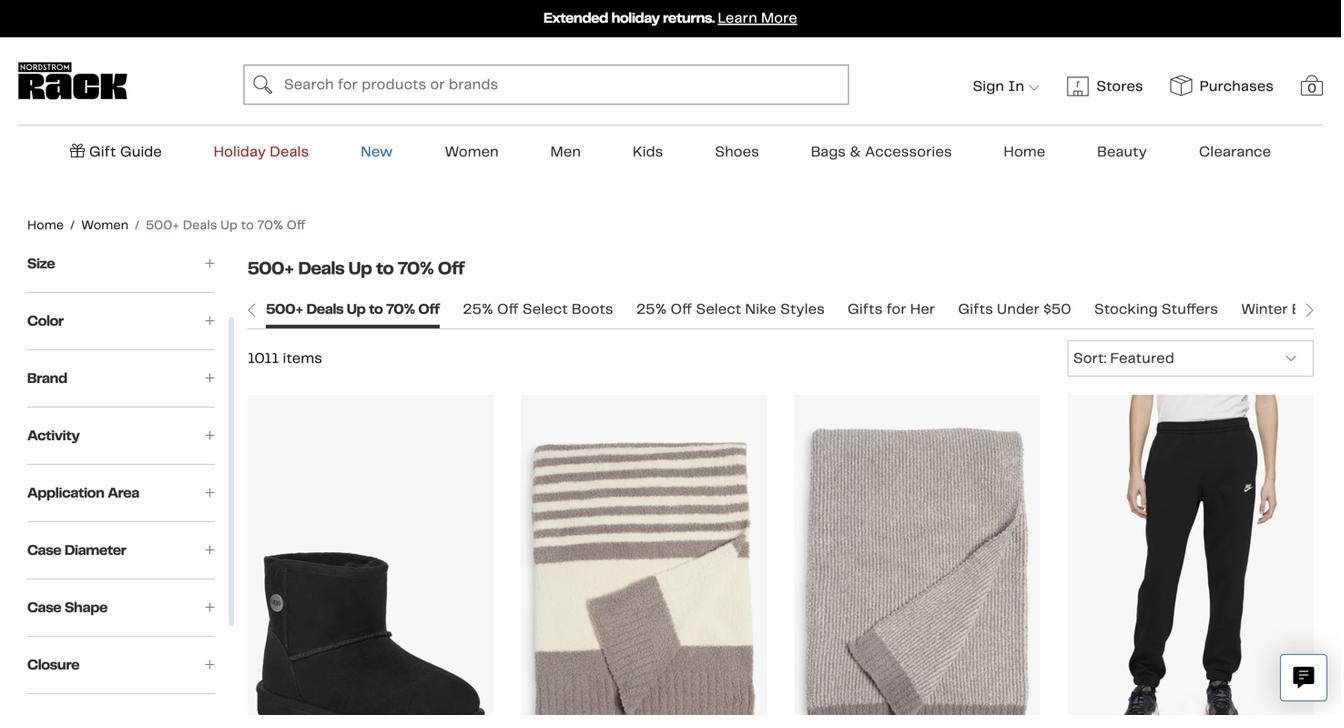 Task type: vqa. For each thing, say whether or not it's contained in the screenshot.
MEN "button"
yes



Task type: locate. For each thing, give the bounding box(es) containing it.
shape
[[65, 599, 108, 618]]

up
[[220, 217, 238, 233], [349, 257, 372, 280], [347, 300, 366, 319]]

men button
[[551, 143, 581, 162]]

0 vertical spatial case
[[27, 542, 62, 560]]

500+
[[146, 217, 180, 233], [248, 257, 294, 280], [266, 300, 304, 319]]

500+ right 'previous' image
[[266, 300, 304, 319]]

2 select from the left
[[696, 300, 742, 319]]

0 horizontal spatial select
[[523, 300, 568, 319]]

case left shape
[[27, 599, 62, 618]]

items
[[283, 349, 322, 368]]

large maximize image inside "case shape" dropdown button
[[205, 603, 215, 614]]

essenti
[[1292, 300, 1341, 319]]

home button
[[1004, 143, 1046, 162]]

2 vertical spatial large maximize image
[[205, 603, 215, 614]]

25% off select boots
[[463, 300, 613, 319]]

500+ up 'previous' image
[[248, 257, 294, 280]]

large maximize image inside closure dropdown button
[[205, 660, 215, 671]]

500+ deals up to 70% off down holiday
[[146, 217, 306, 233]]

1 vertical spatial to
[[376, 257, 394, 280]]

holiday
[[612, 9, 660, 27]]

boots
[[572, 300, 613, 319]]

3 large maximize image from the top
[[205, 488, 215, 499]]

select for nike
[[696, 300, 742, 319]]

returns.
[[663, 9, 715, 27]]

select left boots
[[523, 300, 568, 319]]

next image
[[1306, 303, 1314, 318]]

purchases
[[1200, 77, 1274, 96]]

3 large maximize image from the top
[[205, 603, 215, 614]]

500+ deals up to 70% off up 500+ deals up to 70% off link
[[248, 257, 465, 280]]

large maximize image for closure
[[205, 660, 215, 671]]

4 large maximize image from the top
[[205, 546, 215, 557]]

size
[[27, 255, 55, 273]]

featured
[[1110, 349, 1175, 368]]

women
[[445, 143, 499, 161], [81, 217, 129, 233]]

1 25% from the left
[[463, 300, 493, 319]]

purchases link
[[1143, 75, 1274, 98]]

live chat image
[[1293, 668, 1315, 689]]

2 large maximize image from the top
[[205, 431, 215, 442]]

case for case shape
[[27, 599, 62, 618]]

gifts left for at the top right of page
[[848, 300, 883, 319]]

1 case from the top
[[27, 542, 62, 560]]

0 vertical spatial 500+ deals up to 70% off
[[146, 217, 306, 233]]

0 vertical spatial 70%
[[257, 217, 283, 233]]

deals up 500+ deals up to 70% off link
[[299, 257, 345, 280]]

1 select from the left
[[523, 300, 568, 319]]

gifts for her
[[848, 300, 936, 319]]

500+ up size 'dropdown button'
[[146, 217, 180, 233]]

2 large maximize image from the top
[[205, 374, 215, 384]]

large maximize image inside application area dropdown button
[[205, 488, 215, 499]]

0 horizontal spatial women
[[81, 217, 129, 233]]

sign
[[973, 77, 1004, 96]]

2 vertical spatial to
[[369, 300, 383, 319]]

deals inside button
[[270, 143, 309, 161]]

beauty button
[[1097, 143, 1147, 162]]

gift guide
[[89, 143, 162, 161]]

large maximize image
[[205, 259, 215, 270], [205, 374, 215, 384], [205, 603, 215, 614]]

0 horizontal spatial 25%
[[463, 300, 493, 319]]

brand
[[27, 369, 67, 388]]

activity
[[27, 427, 80, 445]]

select
[[523, 300, 568, 319], [696, 300, 742, 319]]

$50
[[1044, 300, 1072, 319]]

1 horizontal spatial 25%
[[636, 300, 667, 319]]

large maximize image inside brand dropdown button
[[205, 374, 215, 384]]

stuffers
[[1162, 300, 1218, 319]]

color
[[27, 312, 64, 331]]

0 vertical spatial up
[[220, 217, 238, 233]]

large maximize image inside the color dropdown button
[[205, 316, 215, 327]]

gifts left under
[[958, 300, 993, 319]]

0 vertical spatial home
[[1004, 143, 1046, 161]]

1 vertical spatial women
[[81, 217, 129, 233]]

2 vertical spatial up
[[347, 300, 366, 319]]

new
[[361, 143, 393, 161]]

more
[[761, 9, 798, 27]]

large maximize image for case diameter
[[205, 546, 215, 557]]

home
[[1004, 143, 1046, 161], [27, 217, 64, 233]]

500+ deals up to 70% off link
[[266, 291, 440, 329]]

case for case diameter
[[27, 542, 62, 560]]

large maximize image inside size 'dropdown button'
[[205, 259, 215, 270]]

stocking
[[1094, 300, 1158, 319]]

2 vertical spatial 70%
[[386, 300, 415, 319]]

2 25% from the left
[[636, 300, 667, 319]]

1 vertical spatial 70%
[[398, 257, 434, 280]]

large maximize image inside activity dropdown button
[[205, 431, 215, 442]]

gifts for gifts under $50
[[958, 300, 993, 319]]

1 horizontal spatial home
[[1004, 143, 1046, 161]]

1 vertical spatial case
[[27, 599, 62, 618]]

1 vertical spatial large maximize image
[[205, 374, 215, 384]]

0 vertical spatial large maximize image
[[205, 259, 215, 270]]

home up size
[[27, 217, 64, 233]]

gifts for her link
[[848, 291, 936, 329]]

large maximize image inside case diameter dropdown button
[[205, 546, 215, 557]]

home down in
[[1004, 143, 1046, 161]]

select left the nike
[[696, 300, 742, 319]]

area
[[108, 484, 139, 503]]

2 case from the top
[[27, 599, 62, 618]]

to
[[241, 217, 254, 233], [376, 257, 394, 280], [369, 300, 383, 319]]

0
[[1308, 80, 1317, 96]]

25% off select nike styles link
[[636, 291, 825, 329]]

deals right holiday
[[270, 143, 309, 161]]

sign in
[[973, 77, 1025, 96]]

5 large maximize image from the top
[[205, 660, 215, 671]]

0 horizontal spatial home
[[27, 217, 64, 233]]

case diameter button
[[27, 523, 215, 579]]

deals
[[270, 143, 309, 161], [183, 217, 217, 233], [299, 257, 345, 280], [307, 300, 344, 319]]

1 vertical spatial 500+
[[248, 257, 294, 280]]

2 gifts from the left
[[958, 300, 993, 319]]

case left diameter
[[27, 542, 62, 560]]

1 gifts from the left
[[848, 300, 883, 319]]

0 horizontal spatial gifts
[[848, 300, 883, 319]]

1 large maximize image from the top
[[205, 316, 215, 327]]

winter
[[1241, 300, 1288, 319]]

application
[[27, 484, 104, 503]]

gift guide button
[[70, 143, 162, 162]]

case
[[27, 542, 62, 560], [27, 599, 62, 618]]

25%
[[463, 300, 493, 319], [636, 300, 667, 319]]

large search image
[[254, 74, 273, 96]]

gifts
[[848, 300, 883, 319], [958, 300, 993, 319]]

1 vertical spatial 500+ deals up to 70% off
[[248, 257, 465, 280]]

bags
[[811, 143, 846, 161]]

in
[[1008, 77, 1025, 96]]

1 horizontal spatial select
[[696, 300, 742, 319]]

0 vertical spatial women
[[445, 143, 499, 161]]

closure
[[27, 656, 80, 675]]

70%
[[257, 217, 283, 233], [398, 257, 434, 280], [386, 300, 415, 319]]

500+ deals up to 70% off
[[146, 217, 306, 233], [248, 257, 465, 280], [266, 300, 440, 319]]

500+ deals up to 70% off up "items"
[[266, 300, 440, 319]]

1 horizontal spatial women
[[445, 143, 499, 161]]

large maximize image for color
[[205, 316, 215, 327]]

1 large maximize image from the top
[[205, 259, 215, 270]]

1 horizontal spatial gifts
[[958, 300, 993, 319]]

large maximize image
[[205, 316, 215, 327], [205, 431, 215, 442], [205, 488, 215, 499], [205, 546, 215, 557], [205, 660, 215, 671]]

men
[[551, 143, 581, 161]]

off
[[287, 217, 306, 233], [438, 257, 465, 280], [418, 300, 440, 319], [497, 300, 519, 319], [671, 300, 692, 319]]

extended holiday returns. learn more
[[544, 9, 798, 27]]



Task type: describe. For each thing, give the bounding box(es) containing it.
application area button
[[27, 466, 215, 522]]

25% off select nike styles
[[636, 300, 825, 319]]

kids
[[633, 143, 663, 161]]

deals down holiday
[[183, 217, 217, 233]]

shoes
[[715, 143, 759, 161]]

large maximize image for activity
[[205, 431, 215, 442]]

under
[[997, 300, 1040, 319]]

winter essenti link
[[1241, 291, 1341, 329]]

large maximize image for application area
[[205, 488, 215, 499]]

stores
[[1096, 77, 1143, 96]]

1 vertical spatial home
[[27, 217, 64, 233]]

accessories
[[865, 143, 952, 161]]

activity button
[[27, 408, 215, 465]]

women button
[[445, 143, 499, 162]]

color button
[[27, 293, 215, 350]]

learn more link
[[718, 9, 798, 27]]

stores link
[[1040, 75, 1143, 98]]

off inside 25% off select nike styles link
[[671, 300, 692, 319]]

holiday deals button
[[214, 143, 309, 162]]

nordstrom rack logo element
[[18, 62, 127, 100]]

nike
[[745, 300, 777, 319]]

guide
[[120, 143, 162, 161]]

case shape button
[[27, 580, 215, 637]]

case diameter
[[27, 542, 126, 560]]

extended
[[544, 9, 608, 27]]

25% for 25% off select nike styles
[[636, 300, 667, 319]]

&
[[850, 143, 861, 161]]

gifts under $50
[[958, 300, 1072, 319]]

off inside 25% off select boots link
[[497, 300, 519, 319]]

sign in link
[[964, 71, 1040, 98]]

kids button
[[633, 143, 663, 162]]

0 link
[[1301, 74, 1323, 104]]

Search search field
[[244, 65, 849, 105]]

0 vertical spatial 500+
[[146, 217, 180, 233]]

diameter
[[65, 542, 126, 560]]

closure button
[[27, 638, 215, 694]]

her
[[910, 300, 936, 319]]

0 vertical spatial to
[[241, 217, 254, 233]]

women link
[[81, 217, 129, 234]]

application area
[[27, 484, 139, 503]]

1 vertical spatial up
[[349, 257, 372, 280]]

shoes button
[[715, 143, 759, 162]]

select for boots
[[523, 300, 568, 319]]

new button
[[361, 143, 393, 162]]

sort: featured
[[1073, 349, 1175, 368]]

gift
[[89, 143, 116, 161]]

2 vertical spatial 500+
[[266, 300, 304, 319]]

clearance
[[1199, 143, 1271, 161]]

bags & accessories
[[811, 143, 952, 161]]

brand button
[[27, 351, 215, 407]]

1011 items
[[248, 349, 322, 368]]

large maximize image for brand
[[205, 374, 215, 384]]

sort:
[[1073, 349, 1107, 368]]

large maximize image for case shape
[[205, 603, 215, 614]]

1011
[[248, 349, 279, 368]]

gifts under $50 link
[[958, 291, 1072, 329]]

25% for 25% off select boots
[[463, 300, 493, 319]]

holiday
[[214, 143, 266, 161]]

off inside 500+ deals up to 70% off link
[[418, 300, 440, 319]]

home link
[[27, 217, 64, 234]]

previous image
[[248, 303, 256, 318]]

stocking stuffers
[[1094, 300, 1218, 319]]

gifts for gifts for her
[[848, 300, 883, 319]]

25% off select boots link
[[463, 291, 613, 329]]

bags & accessories button
[[811, 143, 952, 162]]

2 vertical spatial 500+ deals up to 70% off
[[266, 300, 440, 319]]

clearance button
[[1199, 143, 1271, 162]]

size button
[[27, 236, 215, 292]]

for
[[887, 300, 907, 319]]

holiday deals
[[214, 143, 309, 161]]

learn
[[718, 9, 758, 27]]

winter essenti
[[1241, 300, 1341, 319]]

case shape
[[27, 599, 108, 618]]

beauty
[[1097, 143, 1147, 161]]

Search for products or brands search field
[[277, 66, 848, 104]]

stocking stuffers link
[[1094, 291, 1218, 329]]

styles
[[780, 300, 825, 319]]

large maximize image for size
[[205, 259, 215, 270]]

deals up "items"
[[307, 300, 344, 319]]



